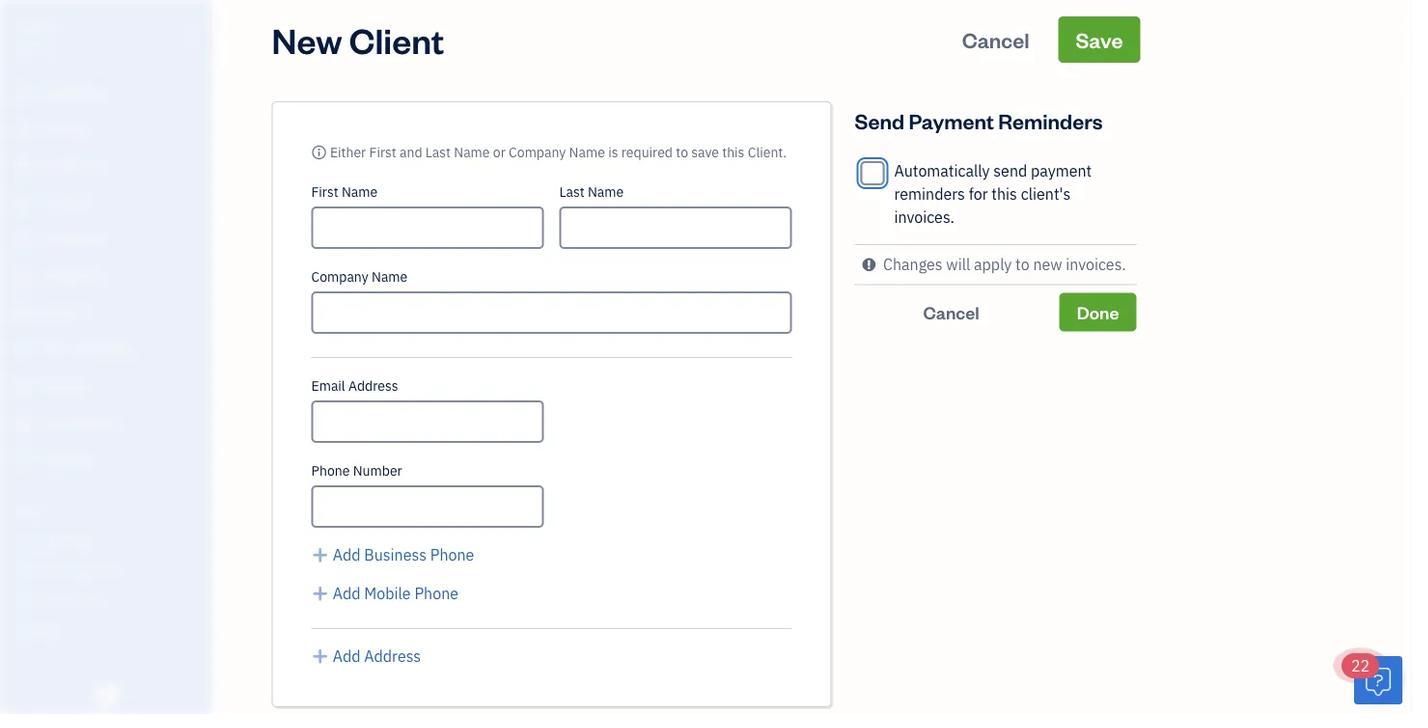 Task type: describe. For each thing, give the bounding box(es) containing it.
save
[[1076, 26, 1124, 53]]

expense image
[[13, 268, 36, 287]]

Email Address text field
[[311, 401, 544, 443]]

phone for add mobile phone
[[415, 584, 459, 604]]

add for add business phone
[[333, 545, 361, 565]]

client
[[349, 16, 444, 62]]

add business phone button
[[311, 544, 475, 567]]

for
[[969, 184, 989, 204]]

client.
[[748, 143, 787, 161]]

Company Name text field
[[311, 292, 792, 334]]

1 vertical spatial last
[[560, 183, 585, 201]]

primary image
[[311, 143, 327, 161]]

reminders
[[895, 184, 966, 204]]

add address button
[[311, 645, 421, 668]]

mobile
[[364, 584, 411, 604]]

22
[[1352, 656, 1371, 676]]

new
[[1034, 254, 1063, 275]]

settings image
[[14, 624, 207, 639]]

this inside the 'automatically send payment reminders for this client's invoices.'
[[992, 184, 1018, 204]]

apple owner
[[15, 17, 57, 54]]

0 vertical spatial first
[[369, 143, 397, 161]]

name for company name
[[372, 268, 408, 286]]

0 vertical spatial to
[[676, 143, 689, 161]]

phone for add business phone
[[430, 545, 475, 565]]

email address
[[311, 377, 398, 395]]

1 vertical spatial cancel button
[[855, 293, 1048, 332]]

freshbooks image
[[91, 684, 122, 707]]

1 vertical spatial cancel
[[924, 301, 980, 324]]

items and services image
[[14, 562, 207, 578]]

done
[[1077, 301, 1120, 324]]

apps image
[[14, 500, 207, 516]]

invoices. inside the 'automatically send payment reminders for this client's invoices.'
[[895, 207, 955, 227]]

apply
[[974, 254, 1012, 275]]

0 horizontal spatial first
[[311, 183, 339, 201]]

save
[[692, 143, 719, 161]]

plus image for add address
[[311, 645, 329, 668]]

last name
[[560, 183, 624, 201]]

0 vertical spatial this
[[723, 143, 745, 161]]

1 horizontal spatial invoices.
[[1066, 254, 1127, 275]]

phone number
[[311, 462, 402, 480]]

name left or
[[454, 143, 490, 161]]

save button
[[1059, 16, 1141, 63]]

name for last name
[[588, 183, 624, 201]]

address for add address
[[364, 647, 421, 667]]

payment
[[1031, 161, 1092, 181]]

client's
[[1021, 184, 1071, 204]]

apple
[[15, 17, 57, 37]]

changes will apply to new invoices.
[[884, 254, 1127, 275]]

add business phone
[[333, 545, 475, 565]]

number
[[353, 462, 402, 480]]

1 vertical spatial company
[[311, 268, 369, 286]]

first name
[[311, 183, 378, 201]]

payment
[[909, 107, 995, 134]]

team members image
[[14, 531, 207, 547]]

new client
[[272, 16, 444, 62]]



Task type: locate. For each thing, give the bounding box(es) containing it.
report image
[[13, 451, 36, 470]]

2 vertical spatial add
[[333, 647, 361, 667]]

name left is
[[569, 143, 605, 161]]

First Name text field
[[311, 207, 544, 249]]

1 vertical spatial this
[[992, 184, 1018, 204]]

first left "and"
[[369, 143, 397, 161]]

plus image for add business phone
[[311, 544, 329, 567]]

Phone Number text field
[[311, 486, 544, 528]]

1 vertical spatial invoices.
[[1066, 254, 1127, 275]]

1 horizontal spatial this
[[992, 184, 1018, 204]]

cancel button
[[945, 16, 1047, 63], [855, 293, 1048, 332]]

changes
[[884, 254, 943, 275]]

1 add from the top
[[333, 545, 361, 565]]

first
[[369, 143, 397, 161], [311, 183, 339, 201]]

address down add mobile phone
[[364, 647, 421, 667]]

either first and last name or company name is required to save this client.
[[330, 143, 787, 161]]

send
[[855, 107, 905, 134]]

payment image
[[13, 231, 36, 250]]

plus image
[[311, 582, 329, 606]]

company name
[[311, 268, 408, 286]]

last
[[426, 143, 451, 161], [560, 183, 585, 201]]

0 horizontal spatial company
[[311, 268, 369, 286]]

cancel button down will
[[855, 293, 1048, 332]]

1 horizontal spatial first
[[369, 143, 397, 161]]

cancel up send payment reminders
[[963, 26, 1030, 53]]

add left business
[[333, 545, 361, 565]]

company
[[509, 143, 566, 161], [311, 268, 369, 286]]

phone inside button
[[415, 584, 459, 604]]

2 add from the top
[[333, 584, 361, 604]]

address right email
[[349, 377, 398, 395]]

to left new
[[1016, 254, 1030, 275]]

cancel down will
[[924, 301, 980, 324]]

add
[[333, 545, 361, 565], [333, 584, 361, 604], [333, 647, 361, 667]]

name down either
[[342, 183, 378, 201]]

timer image
[[13, 341, 36, 360]]

0 vertical spatial last
[[426, 143, 451, 161]]

done button
[[1060, 293, 1137, 332]]

1 vertical spatial plus image
[[311, 645, 329, 668]]

bank connections image
[[14, 593, 207, 608]]

1 plus image from the top
[[311, 544, 329, 567]]

2 vertical spatial phone
[[415, 584, 459, 604]]

phone left number
[[311, 462, 350, 480]]

either
[[330, 143, 366, 161]]

owner
[[15, 39, 51, 54]]

0 vertical spatial cancel
[[963, 26, 1030, 53]]

phone
[[311, 462, 350, 480], [430, 545, 475, 565], [415, 584, 459, 604]]

add mobile phone
[[333, 584, 459, 604]]

add for add mobile phone
[[333, 584, 361, 604]]

will
[[947, 254, 971, 275]]

0 vertical spatial invoices.
[[895, 207, 955, 227]]

0 vertical spatial company
[[509, 143, 566, 161]]

last down either first and last name or company name is required to save this client. on the top of page
[[560, 183, 585, 201]]

2 plus image from the top
[[311, 645, 329, 668]]

invoices. up 'done'
[[1066, 254, 1127, 275]]

name for first name
[[342, 183, 378, 201]]

add address
[[333, 647, 421, 667]]

0 horizontal spatial invoices.
[[895, 207, 955, 227]]

phone down phone number text box
[[430, 545, 475, 565]]

Last Name text field
[[560, 207, 792, 249]]

main element
[[0, 0, 261, 715]]

automatically send payment reminders for this client's invoices.
[[895, 161, 1092, 227]]

1 vertical spatial add
[[333, 584, 361, 604]]

invoices.
[[895, 207, 955, 227], [1066, 254, 1127, 275]]

address inside button
[[364, 647, 421, 667]]

client image
[[13, 121, 36, 140]]

last right "and"
[[426, 143, 451, 161]]

dashboard image
[[13, 84, 36, 103]]

invoices. down reminders
[[895, 207, 955, 227]]

send payment reminders
[[855, 107, 1103, 134]]

name
[[454, 143, 490, 161], [569, 143, 605, 161], [342, 183, 378, 201], [588, 183, 624, 201], [372, 268, 408, 286]]

project image
[[13, 304, 36, 324]]

and
[[400, 143, 423, 161]]

name down first name text box
[[372, 268, 408, 286]]

company down first name
[[311, 268, 369, 286]]

resource center badge image
[[1355, 657, 1403, 705]]

phone inside "button"
[[430, 545, 475, 565]]

chart image
[[13, 414, 36, 434]]

new
[[272, 16, 342, 62]]

1 vertical spatial first
[[311, 183, 339, 201]]

add inside "button"
[[333, 545, 361, 565]]

add right plus icon
[[333, 584, 361, 604]]

1 vertical spatial phone
[[430, 545, 475, 565]]

email
[[311, 377, 345, 395]]

this right save
[[723, 143, 745, 161]]

add mobile phone button
[[311, 582, 459, 606]]

phone right mobile
[[415, 584, 459, 604]]

plus image left the add address
[[311, 645, 329, 668]]

add for add address
[[333, 647, 361, 667]]

3 add from the top
[[333, 647, 361, 667]]

invoice image
[[13, 194, 36, 213]]

add down add mobile phone button
[[333, 647, 361, 667]]

to
[[676, 143, 689, 161], [1016, 254, 1030, 275]]

cancel button up send payment reminders
[[945, 16, 1047, 63]]

1 horizontal spatial last
[[560, 183, 585, 201]]

automatically
[[895, 161, 990, 181]]

1 vertical spatial to
[[1016, 254, 1030, 275]]

0 vertical spatial cancel button
[[945, 16, 1047, 63]]

1 horizontal spatial company
[[509, 143, 566, 161]]

or
[[493, 143, 506, 161]]

to left save
[[676, 143, 689, 161]]

this down send
[[992, 184, 1018, 204]]

plus image
[[311, 544, 329, 567], [311, 645, 329, 668]]

reminders
[[999, 107, 1103, 134]]

send
[[994, 161, 1028, 181]]

0 vertical spatial plus image
[[311, 544, 329, 567]]

company right or
[[509, 143, 566, 161]]

0 horizontal spatial to
[[676, 143, 689, 161]]

cancel
[[963, 26, 1030, 53], [924, 301, 980, 324]]

exclamationcircle image
[[863, 253, 876, 277]]

business
[[364, 545, 427, 565]]

0 vertical spatial phone
[[311, 462, 350, 480]]

0 horizontal spatial last
[[426, 143, 451, 161]]

0 vertical spatial add
[[333, 545, 361, 565]]

0 vertical spatial address
[[349, 377, 398, 395]]

plus image up plus icon
[[311, 544, 329, 567]]

estimate image
[[13, 157, 36, 177]]

first down primary image
[[311, 183, 339, 201]]

1 horizontal spatial to
[[1016, 254, 1030, 275]]

0 horizontal spatial this
[[723, 143, 745, 161]]

is
[[609, 143, 619, 161]]

address
[[349, 377, 398, 395], [364, 647, 421, 667]]

required
[[622, 143, 673, 161]]

1 vertical spatial address
[[364, 647, 421, 667]]

22 button
[[1342, 654, 1403, 705]]

name down is
[[588, 183, 624, 201]]

address for email address
[[349, 377, 398, 395]]

money image
[[13, 378, 36, 397]]

this
[[723, 143, 745, 161], [992, 184, 1018, 204]]



Task type: vqa. For each thing, say whether or not it's contained in the screenshot.
Add Address
yes



